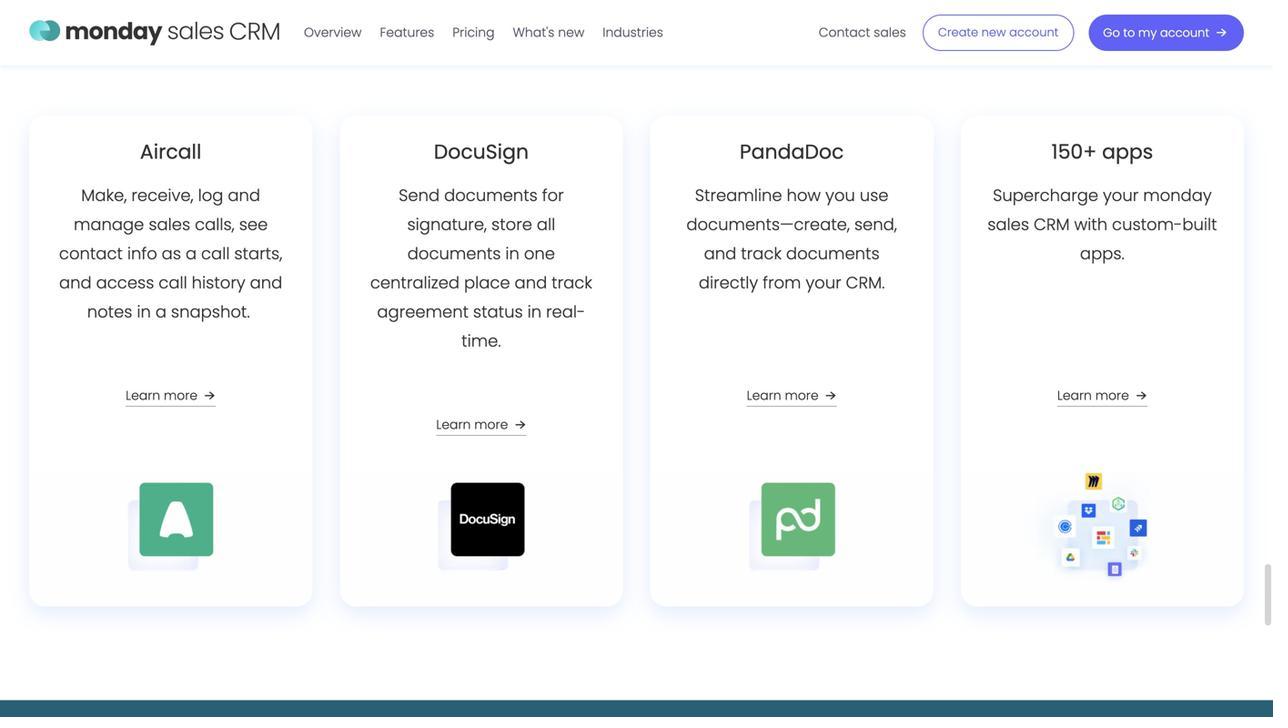 Task type: locate. For each thing, give the bounding box(es) containing it.
your right from
[[806, 271, 841, 294]]

contact
[[819, 24, 870, 41]]

and up the directly
[[704, 242, 736, 265]]

new right "create"
[[982, 24, 1006, 41]]

explore
[[658, 17, 700, 34]]

pandadoc
[[740, 138, 844, 165]]

call down calls, on the left top of page
[[201, 242, 230, 265]]

sales left "crm" at the top of the page
[[987, 213, 1029, 236]]

learn more for 150+ apps
[[1057, 387, 1129, 404]]

0 horizontal spatial your
[[806, 271, 841, 294]]

0 vertical spatial your
[[1103, 184, 1139, 207]]

call down as
[[159, 271, 187, 294]]

learn
[[126, 387, 160, 404], [747, 387, 781, 404], [1057, 387, 1092, 404], [436, 416, 471, 433]]

pricing link
[[443, 18, 504, 47]]

for
[[542, 184, 564, 207]]

new right what's
[[558, 24, 584, 41]]

learn more link for 150+ apps
[[1057, 385, 1151, 407]]

in left one
[[505, 242, 520, 265]]

see
[[239, 213, 268, 236]]

apps.
[[1080, 242, 1125, 265]]

manage
[[74, 213, 144, 236]]

more for docusign
[[474, 416, 508, 433]]

in right notes
[[137, 300, 151, 323]]

documents
[[444, 184, 538, 207], [407, 242, 501, 265], [786, 242, 880, 265]]

0 horizontal spatial track
[[552, 271, 592, 294]]

documents up crm.
[[786, 242, 880, 265]]

100 crm image
[[961, 472, 1244, 606]]

and inside send documents for signature, store all documents in one centralized place and track agreement status in real- time.
[[515, 271, 547, 294]]

a left snapshot.
[[155, 300, 166, 323]]

a
[[186, 242, 197, 265], [155, 300, 166, 323]]

use
[[860, 184, 889, 207]]

and inside streamline how you use documents—create, send, and track documents directly from your crm.
[[704, 242, 736, 265]]

real-
[[546, 300, 585, 323]]

snapshot.
[[171, 300, 250, 323]]

access
[[96, 271, 154, 294]]

sales inside make, receive, log and manage sales calls, see contact info as a call starts, and access call history and notes in a snapshot. ﻿﻿﻿﻿
[[149, 213, 190, 236]]

learn more for pandadoc
[[747, 387, 819, 404]]

calls,
[[195, 213, 235, 236]]

more for 150+ apps
[[1095, 387, 1129, 404]]

1 horizontal spatial new
[[982, 24, 1006, 41]]

with
[[1074, 213, 1108, 236]]

0 vertical spatial call
[[201, 242, 230, 265]]

make,
[[81, 184, 127, 207]]

more
[[164, 387, 198, 404], [785, 387, 819, 404], [1095, 387, 1129, 404], [474, 416, 508, 433]]

track inside send documents for signature, store all documents in one centralized place and track agreement status in real- time.
[[552, 271, 592, 294]]

sales up as
[[149, 213, 190, 236]]

overview
[[304, 24, 362, 41]]

sales inside button
[[874, 24, 906, 41]]

go to my account button
[[1089, 15, 1244, 51]]

1 vertical spatial call
[[159, 271, 187, 294]]

0 horizontal spatial account
[[1009, 24, 1059, 41]]

track
[[741, 242, 782, 265], [552, 271, 592, 294]]

and down starts,
[[250, 271, 282, 294]]

pricing
[[453, 24, 495, 41]]

crm
[[1034, 213, 1070, 236]]

a right as
[[186, 242, 197, 265]]

track inside streamline how you use documents—create, send, and track documents directly from your crm.
[[741, 242, 782, 265]]

1 horizontal spatial account
[[1160, 25, 1209, 41]]

1 horizontal spatial a
[[186, 242, 197, 265]]

learn more for aircall
[[126, 387, 198, 404]]

learn for 150+ apps
[[1057, 387, 1092, 404]]

account
[[1009, 24, 1059, 41], [1160, 25, 1209, 41]]

make, receive, log and manage sales calls, see contact info as a call starts, and access call history and notes in a snapshot. ﻿﻿﻿﻿
[[59, 184, 282, 323]]

all
[[537, 213, 555, 236]]

0 horizontal spatial in
[[137, 300, 151, 323]]

documents up store
[[444, 184, 538, 207]]

create new account button
[[923, 15, 1074, 51]]

learn more link
[[126, 385, 219, 407], [747, 385, 840, 407], [1057, 385, 1151, 407], [436, 414, 530, 436]]

1 vertical spatial a
[[155, 300, 166, 323]]

main element
[[295, 0, 1244, 66]]

list
[[15, 102, 1258, 620]]

list containing aircall
[[15, 102, 1258, 620]]

explore the marketplace button
[[637, 8, 839, 44]]

1 vertical spatial your
[[806, 271, 841, 294]]

2 horizontal spatial sales
[[987, 213, 1029, 236]]

sales
[[874, 24, 906, 41], [149, 213, 190, 236], [987, 213, 1029, 236]]

your
[[1103, 184, 1139, 207], [806, 271, 841, 294]]

aircall
[[140, 138, 201, 165]]

account right my
[[1160, 25, 1209, 41]]

contact
[[59, 242, 123, 265]]

supercharge
[[993, 184, 1098, 207]]

0 horizontal spatial sales
[[149, 213, 190, 236]]

1 horizontal spatial sales
[[874, 24, 906, 41]]

in
[[505, 242, 520, 265], [137, 300, 151, 323], [527, 300, 542, 323]]

your inside supercharge your monday sales crm with custom-built apps.
[[1103, 184, 1139, 207]]

in left real-
[[527, 300, 542, 323]]

﻿﻿﻿﻿
[[254, 300, 254, 323]]

track up real-
[[552, 271, 592, 294]]

0 horizontal spatial call
[[159, 271, 187, 294]]

0 horizontal spatial new
[[558, 24, 584, 41]]

0 vertical spatial track
[[741, 242, 782, 265]]

track down documents—create,
[[741, 242, 782, 265]]

new inside button
[[982, 24, 1006, 41]]

sales right contact
[[874, 24, 906, 41]]

directly
[[699, 271, 758, 294]]

1 horizontal spatial call
[[201, 242, 230, 265]]

in inside make, receive, log and manage sales calls, see contact info as a call starts, and access call history and notes in a snapshot. ﻿﻿﻿﻿
[[137, 300, 151, 323]]

time.
[[462, 329, 501, 352]]

your up custom-
[[1103, 184, 1139, 207]]

new
[[558, 24, 584, 41], [982, 24, 1006, 41]]

1 horizontal spatial track
[[741, 242, 782, 265]]

1 horizontal spatial your
[[1103, 184, 1139, 207]]

more for pandadoc
[[785, 387, 819, 404]]

new for create
[[982, 24, 1006, 41]]

crm.
[[846, 271, 885, 294]]

create new account
[[938, 24, 1059, 41]]

0 vertical spatial a
[[186, 242, 197, 265]]

sales inside supercharge your monday sales crm with custom-built apps.
[[987, 213, 1029, 236]]

what's new link
[[504, 18, 594, 47]]

call
[[201, 242, 230, 265], [159, 271, 187, 294]]

1 vertical spatial track
[[552, 271, 592, 294]]

learn more
[[126, 387, 198, 404], [747, 387, 819, 404], [1057, 387, 1129, 404], [436, 416, 508, 433]]

150+ apps
[[1051, 138, 1153, 165]]

log
[[198, 184, 223, 207]]

and down one
[[515, 271, 547, 294]]

1 horizontal spatial in
[[505, 242, 520, 265]]

custom-
[[1112, 213, 1182, 236]]

account right "create"
[[1009, 24, 1059, 41]]

and
[[228, 184, 260, 207], [704, 242, 736, 265], [59, 271, 92, 294], [250, 271, 282, 294], [515, 271, 547, 294]]

supercharge your monday sales crm with custom-built apps.
[[987, 184, 1217, 265]]

the
[[703, 17, 722, 34]]



Task type: describe. For each thing, give the bounding box(es) containing it.
features
[[380, 24, 434, 41]]

info
[[127, 242, 157, 265]]

industries
[[603, 24, 663, 41]]

learn for aircall
[[126, 387, 160, 404]]

go to my account
[[1103, 25, 1209, 41]]

marketplace
[[725, 17, 800, 34]]

industries link
[[594, 18, 672, 47]]

pandadoc image
[[650, 472, 933, 606]]

learn more link for docusign
[[436, 414, 530, 436]]

place
[[464, 271, 510, 294]]

contact sales
[[819, 24, 906, 41]]

send documents for signature, store all documents in one centralized place and track agreement status in real- time.
[[370, 184, 592, 352]]

learn more for docusign
[[436, 416, 508, 433]]

receive,
[[131, 184, 193, 207]]

documents inside streamline how you use documents—create, send, and track documents directly from your crm.
[[786, 242, 880, 265]]

streamline how you use documents—create, send, and track documents directly from your crm.
[[686, 184, 897, 294]]

features link
[[371, 18, 443, 47]]

account inside the create new account button
[[1009, 24, 1059, 41]]

you
[[825, 184, 855, 207]]

2 horizontal spatial in
[[527, 300, 542, 323]]

from
[[763, 271, 801, 294]]

monday
[[1143, 184, 1212, 207]]

your inside streamline how you use documents—create, send, and track documents directly from your crm.
[[806, 271, 841, 294]]

built
[[1182, 213, 1217, 236]]

send,
[[854, 213, 897, 236]]

what's new
[[513, 24, 584, 41]]

centralized
[[370, 271, 460, 294]]

history
[[192, 271, 245, 294]]

how
[[787, 184, 821, 207]]

streamline
[[695, 184, 782, 207]]

account inside go to my account button
[[1160, 25, 1209, 41]]

docusign
[[434, 138, 529, 165]]

explore the marketplace
[[658, 17, 800, 34]]

my
[[1138, 25, 1157, 41]]

apps
[[1102, 138, 1153, 165]]

documents down the signature,
[[407, 242, 501, 265]]

notes
[[87, 300, 132, 323]]

aircall image
[[29, 472, 312, 606]]

documents—create,
[[686, 213, 850, 236]]

learn for pandadoc
[[747, 387, 781, 404]]

docusign image
[[340, 472, 623, 606]]

one
[[524, 242, 555, 265]]

store
[[491, 213, 532, 236]]

contact sales button
[[810, 18, 915, 47]]

to
[[1123, 25, 1135, 41]]

go
[[1103, 25, 1120, 41]]

learn more link for aircall
[[126, 385, 219, 407]]

agreement
[[377, 300, 469, 323]]

overview link
[[295, 18, 371, 47]]

and down contact
[[59, 271, 92, 294]]

explore the marketplace link
[[637, 8, 839, 44]]

create
[[938, 24, 978, 41]]

signature,
[[407, 213, 487, 236]]

and up the see
[[228, 184, 260, 207]]

starts,
[[234, 242, 282, 265]]

what's
[[513, 24, 555, 41]]

as
[[162, 242, 181, 265]]

monday.com crm and sales image
[[29, 12, 280, 50]]

150+
[[1051, 138, 1097, 165]]

learn more link for pandadoc
[[747, 385, 840, 407]]

learn for docusign
[[436, 416, 471, 433]]

0 horizontal spatial a
[[155, 300, 166, 323]]

more for aircall
[[164, 387, 198, 404]]

new for what's
[[558, 24, 584, 41]]

send
[[399, 184, 440, 207]]

status
[[473, 300, 523, 323]]



Task type: vqa. For each thing, say whether or not it's contained in the screenshot.
No
no



